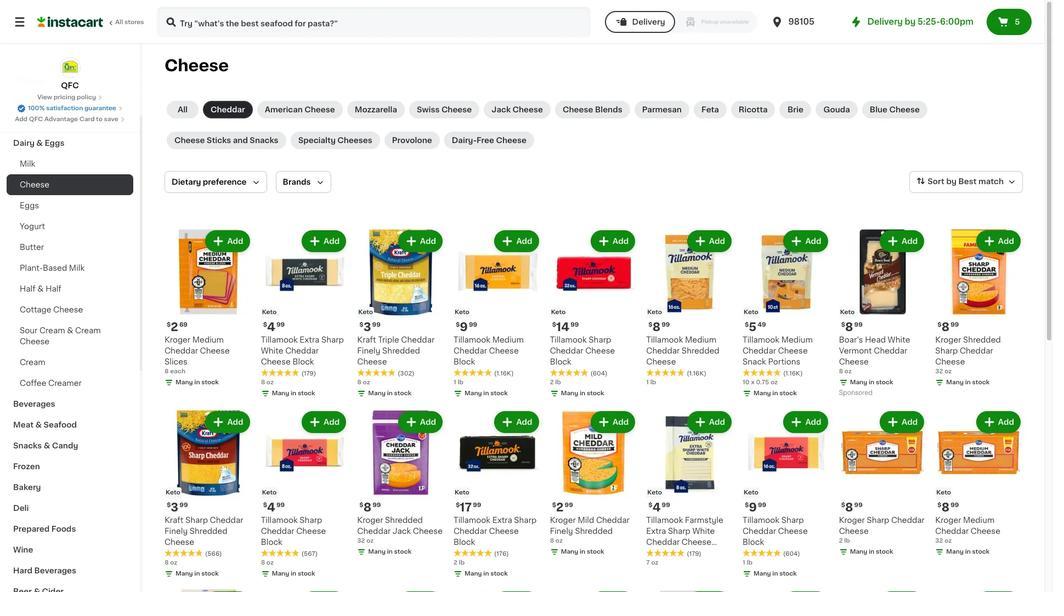Task type: describe. For each thing, give the bounding box(es) containing it.
product group containing 5
[[743, 228, 830, 400]]

delivery for delivery by 5:25-6:00pm
[[867, 18, 903, 26]]

hard
[[13, 567, 32, 575]]

1 horizontal spatial qfc
[[61, 82, 79, 89]]

cheddar inside tillamook extra sharp cheddar cheese block
[[454, 528, 487, 535]]

8 oz for tillamook extra sharp white cheddar cheese block
[[261, 379, 274, 385]]

9 for tillamook medium cheddar cheese block
[[460, 321, 468, 333]]

cheese inside kroger shredded sharp cheddar cheese 32 oz
[[935, 358, 965, 366]]

$ inside $ 17 99
[[456, 503, 460, 509]]

cream down cottage cheese link at the bottom of page
[[75, 327, 101, 335]]

kroger medium cheddar cheese slices 8 each
[[165, 336, 230, 374]]

8 inside kroger medium cheddar cheese slices 8 each
[[165, 368, 169, 374]]

cottage cheese
[[20, 306, 83, 314]]

deli link
[[7, 498, 133, 519]]

5 inside product group
[[749, 321, 756, 333]]

oz inside product group
[[771, 379, 778, 385]]

lists
[[31, 38, 50, 46]]

farmstyle
[[685, 517, 723, 525]]

cheese inside kraft sharp cheddar finely shredded cheese
[[165, 539, 194, 546]]

3 for kraft triple cheddar finely shredded cheese
[[363, 321, 371, 333]]

meat & seafood
[[13, 421, 77, 429]]

cheese sticks and snacks
[[174, 137, 278, 144]]

shredded inside kraft triple cheddar finely shredded cheese
[[382, 347, 420, 355]]

sticks
[[207, 137, 231, 144]]

hard beverages link
[[7, 561, 133, 581]]

cheese inside "link"
[[305, 106, 335, 114]]

best
[[958, 178, 977, 185]]

dairy-free cheese link
[[444, 132, 534, 149]]

cheeses
[[337, 137, 372, 144]]

lists link
[[7, 31, 133, 53]]

sharp inside kroger sharp cheddar cheese 2 lb
[[867, 517, 889, 525]]

tillamook farmstyle extra sharp white cheddar cheese slices
[[646, 517, 723, 557]]

candy
[[52, 442, 78, 450]]

block inside the tillamook medium cheddar cheese block
[[454, 358, 475, 366]]

half & half
[[20, 285, 61, 293]]

jack cheese link
[[484, 101, 551, 118]]

(566)
[[205, 551, 222, 557]]

$ 5 49
[[745, 321, 766, 333]]

match
[[978, 178, 1004, 185]]

swiss cheese link
[[409, 101, 480, 118]]

parmesan
[[642, 106, 682, 114]]

99 inside $ 2 99
[[565, 503, 573, 509]]

snack
[[743, 358, 766, 366]]

medium inside kroger medium cheddar cheese slices 8 each
[[192, 336, 224, 344]]

32 inside kroger medium cheddar cheese 32 oz
[[935, 538, 943, 544]]

cheese inside tillamook farmstyle extra sharp white cheddar cheese slices
[[682, 539, 711, 546]]

cheddar inside boar's head white vermont cheddar cheese 8 oz
[[874, 347, 907, 355]]

cheddar inside kraft sharp cheddar finely shredded cheese
[[210, 517, 243, 525]]

block inside tillamook extra sharp cheddar cheese block
[[454, 539, 475, 546]]

$ 8 99 for kroger shredded sharp cheddar cheese
[[937, 321, 959, 333]]

product group containing 17
[[454, 409, 541, 581]]

view pricing policy link
[[37, 93, 103, 102]]

(179) for cheese
[[687, 551, 701, 557]]

jack inside kroger shredded cheddar jack cheese 32 oz
[[393, 528, 411, 535]]

snacks & candy
[[13, 442, 78, 450]]

tillamook medium cheddar cheese block
[[454, 336, 524, 366]]

(179) for block
[[301, 371, 316, 377]]

3 for kraft sharp cheddar finely shredded cheese
[[171, 502, 178, 514]]

lb inside kroger sharp cheddar cheese 2 lb
[[844, 538, 850, 544]]

0 vertical spatial beverages
[[13, 400, 55, 408]]

cream up coffee
[[20, 359, 45, 366]]

head
[[865, 336, 886, 344]]

1 vertical spatial beverages
[[34, 567, 76, 575]]

$ inside $ 5 49
[[745, 322, 749, 328]]

sponsored badge image
[[839, 390, 872, 396]]

save
[[104, 116, 118, 122]]

meat & seafood link
[[7, 415, 133, 435]]

sour
[[20, 327, 37, 335]]

butter link
[[7, 237, 133, 258]]

medium for 9
[[492, 336, 524, 344]]

qfc link
[[60, 57, 80, 91]]

Search field
[[158, 8, 589, 36]]

seafood
[[44, 421, 77, 429]]

preference
[[203, 178, 247, 186]]

product group containing 14
[[550, 228, 637, 400]]

cheddar inside kroger medium cheddar cheese 32 oz
[[935, 528, 969, 535]]

(1.16k) for 5
[[783, 371, 803, 377]]

$ inside $ 2 99
[[552, 503, 556, 509]]

based
[[43, 264, 67, 272]]

coffee
[[20, 380, 46, 387]]

cheddar inside kroger medium cheddar cheese slices 8 each
[[165, 347, 198, 355]]

oz inside kroger mild cheddar finely shredded 8 oz
[[555, 538, 563, 544]]

medium for 8
[[685, 336, 716, 344]]

dairy-free cheese
[[452, 137, 526, 144]]

shredded inside tillamook medium cheddar shredded cheese
[[682, 347, 719, 355]]

cheddar inside kroger shredded cheddar jack cheese 32 oz
[[357, 528, 391, 535]]

kroger sharp cheddar cheese 2 lb
[[839, 517, 925, 544]]

$ 4 99 for tillamook extra sharp white cheddar cheese block
[[263, 321, 285, 333]]

sort by
[[928, 178, 956, 185]]

cheese blends link
[[555, 101, 630, 118]]

99 inside $ 17 99
[[473, 503, 481, 509]]

cheese inside kraft triple cheddar finely shredded cheese
[[357, 358, 387, 366]]

delivery button
[[605, 11, 675, 33]]

$ 8 99 for kroger sharp cheddar cheese
[[841, 502, 863, 514]]

8 inside boar's head white vermont cheddar cheese 8 oz
[[839, 368, 843, 374]]

5:25-
[[918, 18, 940, 26]]

$ 8 99 for kroger shredded cheddar jack cheese
[[359, 502, 381, 514]]

1 lb for tillamook medium cheddar shredded cheese
[[646, 379, 656, 385]]

provolone
[[392, 137, 432, 144]]

cheese inside the tillamook medium cheddar cheese block
[[489, 347, 519, 355]]

extra for 4
[[300, 336, 319, 344]]

milk inside "link"
[[20, 160, 35, 168]]

7
[[646, 560, 650, 566]]

$ 2 69
[[167, 321, 188, 333]]

feta link
[[694, 101, 727, 118]]

sharp inside kroger shredded sharp cheddar cheese 32 oz
[[935, 347, 958, 355]]

finely for triple
[[357, 347, 380, 355]]

7 oz
[[646, 560, 658, 566]]

x
[[751, 379, 755, 385]]

american cheese
[[265, 106, 335, 114]]

$ 8 99 for tillamook medium cheddar shredded cheese
[[648, 321, 670, 333]]

shredded inside kroger shredded cheddar jack cheese 32 oz
[[385, 517, 423, 525]]

prepared
[[13, 525, 50, 533]]

(604) for 14
[[590, 371, 607, 377]]

instacart logo image
[[37, 15, 103, 29]]

2 lb for 17
[[454, 560, 465, 566]]

cheddar inside tillamook extra sharp white cheddar cheese block
[[285, 347, 319, 355]]

guarantee
[[84, 105, 116, 111]]

recipes
[[13, 77, 45, 84]]

blue cheese link
[[862, 101, 927, 118]]

cheese link
[[7, 174, 133, 195]]

sharp inside kraft sharp cheddar finely shredded cheese
[[185, 517, 208, 525]]

32 for kroger shredded cheddar jack cheese
[[357, 538, 365, 544]]

free
[[477, 137, 494, 144]]

tillamook extra sharp cheddar cheese block
[[454, 517, 537, 546]]

$ 9 99 for tillamook sharp cheddar cheese block
[[745, 502, 766, 514]]

swiss cheese
[[417, 106, 472, 114]]

medium for 5
[[781, 336, 813, 344]]

(1.16k) for 8
[[687, 371, 706, 377]]

49
[[758, 322, 766, 328]]

oz inside kroger shredded cheddar jack cheese 32 oz
[[366, 538, 374, 544]]

dairy
[[13, 139, 35, 147]]

dairy & eggs
[[13, 139, 64, 147]]

butter
[[20, 244, 44, 251]]

dietary preference button
[[165, 171, 267, 193]]

cheese inside tillamook medium cheddar shredded cheese
[[646, 358, 676, 366]]

cheese inside kroger medium cheddar cheese slices 8 each
[[200, 347, 230, 355]]

$ 9 99 for tillamook medium cheddar cheese block
[[456, 321, 477, 333]]

slices inside kroger medium cheddar cheese slices 8 each
[[165, 358, 188, 366]]

cheddar inside kroger mild cheddar finely shredded 8 oz
[[596, 517, 630, 525]]

kraft for kraft sharp cheddar finely shredded cheese
[[165, 517, 183, 525]]

produce link
[[7, 112, 133, 133]]

cheddar inside tillamook farmstyle extra sharp white cheddar cheese slices
[[646, 539, 680, 546]]

cheese blends
[[563, 106, 622, 114]]

tillamook inside tillamook extra sharp white cheddar cheese block
[[261, 336, 298, 344]]

1 for tillamook medium cheddar cheese block
[[454, 379, 456, 385]]

cheese inside boar's head white vermont cheddar cheese 8 oz
[[839, 358, 869, 366]]

block inside tillamook extra sharp white cheddar cheese block
[[293, 358, 314, 366]]

cheese inside kroger sharp cheddar cheese 2 lb
[[839, 528, 869, 535]]

(604) for 9
[[783, 551, 800, 557]]

cheddar inside kroger shredded sharp cheddar cheese 32 oz
[[960, 347, 993, 355]]

brie
[[788, 106, 803, 114]]

swiss
[[417, 106, 440, 114]]

white inside boar's head white vermont cheddar cheese 8 oz
[[888, 336, 910, 344]]

white inside tillamook extra sharp white cheddar cheese block
[[261, 347, 283, 355]]

9 for tillamook sharp cheddar cheese block
[[749, 502, 757, 514]]

boar's head white vermont cheddar cheese 8 oz
[[839, 336, 910, 374]]

kraft for kraft triple cheddar finely shredded cheese
[[357, 336, 376, 344]]

98105 button
[[771, 7, 837, 37]]

kroger mild cheddar finely shredded 8 oz
[[550, 517, 630, 544]]

triple
[[378, 336, 399, 344]]

kroger for kroger medium cheddar cheese
[[935, 517, 961, 525]]

satisfaction
[[46, 105, 83, 111]]

8 oz for kraft sharp cheddar finely shredded cheese
[[165, 560, 177, 566]]

boar's
[[839, 336, 863, 344]]

portions
[[768, 358, 800, 366]]

8 oz for kraft triple cheddar finely shredded cheese
[[357, 379, 370, 385]]

frozen link
[[7, 456, 133, 477]]

cheese inside tillamook extra sharp cheddar cheese block
[[489, 528, 519, 535]]

& for candy
[[44, 442, 50, 450]]

cheese sticks and snacks link
[[167, 132, 286, 149]]

(1.16k) for 9
[[494, 371, 514, 377]]

cottage cheese link
[[7, 299, 133, 320]]

5 inside button
[[1015, 18, 1020, 26]]

sharp inside tillamook extra sharp white cheddar cheese block
[[321, 336, 344, 344]]

slices inside tillamook farmstyle extra sharp white cheddar cheese slices
[[646, 550, 669, 557]]

tillamook inside tillamook farmstyle extra sharp white cheddar cheese slices
[[646, 517, 683, 525]]



Task type: vqa. For each thing, say whether or not it's contained in the screenshot.
topmost MILK
yes



Task type: locate. For each thing, give the bounding box(es) containing it.
shredded inside kroger mild cheddar finely shredded 8 oz
[[575, 528, 613, 535]]

0 horizontal spatial eggs
[[20, 202, 39, 210]]

1 horizontal spatial milk
[[69, 264, 85, 272]]

kraft inside kraft sharp cheddar finely shredded cheese
[[165, 517, 183, 525]]

2 (1.16k) from the left
[[783, 371, 803, 377]]

1 horizontal spatial finely
[[357, 347, 380, 355]]

2 horizontal spatial 1 lb
[[743, 560, 752, 566]]

$ inside $ 2 69
[[167, 322, 171, 328]]

dairy-
[[452, 137, 477, 144]]

kroger for kroger shredded sharp cheddar cheese
[[935, 336, 961, 344]]

tillamook sharp cheddar cheese block for 9
[[743, 517, 808, 546]]

2 lb for 14
[[550, 379, 561, 385]]

shredded inside kraft sharp cheddar finely shredded cheese
[[190, 528, 227, 535]]

1 horizontal spatial white
[[692, 528, 715, 535]]

1 vertical spatial 3
[[171, 502, 178, 514]]

1 horizontal spatial slices
[[646, 550, 669, 557]]

1 for tillamook medium cheddar shredded cheese
[[646, 379, 649, 385]]

1 horizontal spatial 3
[[363, 321, 371, 333]]

by left 5:25-
[[905, 18, 916, 26]]

4 for tillamook extra sharp white cheddar cheese block
[[267, 321, 275, 333]]

0 vertical spatial slices
[[165, 358, 188, 366]]

★★★★★
[[454, 369, 492, 377], [454, 369, 492, 377], [743, 369, 781, 377], [743, 369, 781, 377], [261, 369, 299, 377], [261, 369, 299, 377], [357, 369, 396, 377], [357, 369, 396, 377], [550, 369, 588, 377], [550, 369, 588, 377], [646, 369, 685, 377], [646, 369, 685, 377], [165, 550, 203, 557], [165, 550, 203, 557], [454, 550, 492, 557], [454, 550, 492, 557], [743, 550, 781, 557], [743, 550, 781, 557], [261, 550, 299, 557], [261, 550, 299, 557], [646, 550, 685, 557], [646, 550, 685, 557]]

finely inside kraft triple cheddar finely shredded cheese
[[357, 347, 380, 355]]

qfc down 100%
[[29, 116, 43, 122]]

eggs link
[[7, 195, 133, 216]]

1 horizontal spatial 5
[[1015, 18, 1020, 26]]

1 lb for tillamook sharp cheddar cheese block
[[743, 560, 752, 566]]

$ 17 99
[[456, 502, 481, 514]]

plant-
[[20, 264, 43, 272]]

by
[[905, 18, 916, 26], [946, 178, 956, 185]]

keto
[[455, 309, 469, 315], [744, 309, 758, 315], [262, 309, 277, 315], [358, 309, 373, 315], [551, 309, 566, 315], [647, 309, 662, 315], [840, 309, 855, 315], [166, 490, 180, 496], [455, 490, 469, 496], [744, 490, 758, 496], [262, 490, 277, 496], [647, 490, 662, 496], [936, 490, 951, 496]]

0 vertical spatial 5
[[1015, 18, 1020, 26]]

cheese inside tillamook extra sharp white cheddar cheese block
[[261, 358, 291, 366]]

17
[[460, 502, 472, 514]]

finely for mild
[[550, 528, 573, 535]]

100% satisfaction guarantee button
[[17, 102, 123, 113]]

1 vertical spatial qfc
[[29, 116, 43, 122]]

snacks up the frozen
[[13, 442, 42, 450]]

by right sort
[[946, 178, 956, 185]]

cheddar inside tillamook medium cheddar shredded cheese
[[646, 347, 680, 355]]

1 horizontal spatial delivery
[[867, 18, 903, 26]]

0 horizontal spatial 5
[[749, 321, 756, 333]]

slices up 7 oz
[[646, 550, 669, 557]]

(179) down farmstyle on the bottom right
[[687, 551, 701, 557]]

each
[[170, 368, 185, 374]]

extra inside tillamook extra sharp white cheddar cheese block
[[300, 336, 319, 344]]

1 vertical spatial jack
[[393, 528, 411, 535]]

0 vertical spatial jack
[[492, 106, 511, 114]]

tillamook inside tillamook extra sharp cheddar cheese block
[[454, 517, 490, 525]]

0 horizontal spatial jack
[[393, 528, 411, 535]]

by inside best match sort by field
[[946, 178, 956, 185]]

0 vertical spatial (604)
[[590, 371, 607, 377]]

all left 'cheddar' link in the left of the page
[[178, 106, 188, 114]]

finely for sharp
[[165, 528, 188, 535]]

milk down dairy
[[20, 160, 35, 168]]

$ 8 99 for boar's head white vermont cheddar cheese
[[841, 321, 863, 333]]

1 horizontal spatial 9
[[749, 502, 757, 514]]

0 vertical spatial (179)
[[301, 371, 316, 377]]

$ 4 99 for tillamook sharp cheddar cheese block
[[263, 502, 285, 514]]

1 vertical spatial 2 lb
[[454, 560, 465, 566]]

tillamook sharp cheddar cheese block for 4
[[261, 517, 326, 546]]

0 horizontal spatial $ 3 99
[[167, 502, 188, 514]]

1 horizontal spatial jack
[[492, 106, 511, 114]]

1 horizontal spatial snacks
[[250, 137, 278, 144]]

$ 8 99 up kroger medium cheddar cheese 32 oz
[[937, 502, 959, 514]]

& for seafood
[[35, 421, 42, 429]]

1 vertical spatial milk
[[69, 264, 85, 272]]

service type group
[[605, 11, 758, 33]]

1 horizontal spatial kraft
[[357, 336, 376, 344]]

plant-based milk link
[[7, 258, 133, 279]]

1 vertical spatial by
[[946, 178, 956, 185]]

mozzarella
[[355, 106, 397, 114]]

1 vertical spatial $ 3 99
[[167, 502, 188, 514]]

1 vertical spatial (604)
[[783, 551, 800, 557]]

$ 8 99 up kroger shredded cheddar jack cheese 32 oz
[[359, 502, 381, 514]]

cheese inside sour cream & cream cheese
[[20, 338, 49, 346]]

delivery
[[867, 18, 903, 26], [632, 18, 665, 26]]

4 for tillamook sharp cheddar cheese block
[[267, 502, 275, 514]]

extra inside tillamook farmstyle extra sharp white cheddar cheese slices
[[646, 528, 666, 535]]

all for all stores
[[115, 19, 123, 25]]

sort
[[928, 178, 944, 185]]

kraft triple cheddar finely shredded cheese
[[357, 336, 435, 366]]

0 vertical spatial by
[[905, 18, 916, 26]]

0 horizontal spatial 2 lb
[[454, 560, 465, 566]]

1 horizontal spatial $ 9 99
[[745, 502, 766, 514]]

beverages down coffee
[[13, 400, 55, 408]]

sharp
[[321, 336, 344, 344], [589, 336, 611, 344], [935, 347, 958, 355], [185, 517, 208, 525], [514, 517, 537, 525], [781, 517, 804, 525], [300, 517, 322, 525], [867, 517, 889, 525], [668, 528, 690, 535]]

None search field
[[157, 7, 590, 37]]

3 up kraft triple cheddar finely shredded cheese
[[363, 321, 371, 333]]

brands button
[[276, 171, 331, 193]]

& right meat
[[35, 421, 42, 429]]

$ inside $ 14 99
[[552, 322, 556, 328]]

parmesan link
[[634, 101, 689, 118]]

2 lb
[[550, 379, 561, 385], [454, 560, 465, 566]]

8 oz
[[261, 379, 274, 385], [357, 379, 370, 385], [165, 560, 177, 566], [261, 560, 274, 566]]

0 horizontal spatial $ 9 99
[[456, 321, 477, 333]]

kroger inside kroger shredded sharp cheddar cheese 32 oz
[[935, 336, 961, 344]]

$ 3 99 up kraft sharp cheddar finely shredded cheese
[[167, 502, 188, 514]]

0 horizontal spatial milk
[[20, 160, 35, 168]]

american cheese link
[[257, 101, 343, 118]]

stock
[[201, 379, 219, 385], [876, 379, 893, 385], [972, 379, 990, 385], [490, 390, 508, 396], [779, 390, 797, 396], [298, 390, 315, 396], [394, 390, 411, 396], [587, 390, 604, 396], [394, 549, 411, 555], [587, 549, 604, 555], [876, 549, 893, 555], [972, 549, 990, 555], [201, 571, 219, 577], [490, 571, 508, 577], [779, 571, 797, 577], [298, 571, 315, 577]]

deli
[[13, 505, 29, 512]]

finely inside kraft sharp cheddar finely shredded cheese
[[165, 528, 188, 535]]

sharp inside tillamook extra sharp cheddar cheese block
[[514, 517, 537, 525]]

medium inside "tillamook medium cheddar cheese snack portions"
[[781, 336, 813, 344]]

blends
[[595, 106, 622, 114]]

kroger for kroger sharp cheddar cheese
[[839, 517, 865, 525]]

0 horizontal spatial (1.16k)
[[494, 371, 514, 377]]

tillamook extra sharp white cheddar cheese block
[[261, 336, 344, 366]]

cheddar inside the tillamook medium cheddar cheese block
[[454, 347, 487, 355]]

$ 3 99 for triple
[[359, 321, 381, 333]]

1 horizontal spatial half
[[46, 285, 61, 293]]

tillamook sharp cheddar cheese block inside product group
[[550, 336, 615, 366]]

Best match Sort by field
[[909, 171, 1023, 193]]

white inside tillamook farmstyle extra sharp white cheddar cheese slices
[[692, 528, 715, 535]]

32
[[935, 368, 943, 374], [357, 538, 365, 544], [935, 538, 943, 544]]

sour cream & cream cheese
[[20, 327, 101, 346]]

1 horizontal spatial (179)
[[687, 551, 701, 557]]

2 vertical spatial white
[[692, 528, 715, 535]]

1 vertical spatial slices
[[646, 550, 669, 557]]

$ 8 99 for kroger medium cheddar cheese
[[937, 502, 959, 514]]

american
[[265, 106, 303, 114]]

10 x 0.75 oz
[[743, 379, 778, 385]]

$ 8 99 up kroger shredded sharp cheddar cheese 32 oz
[[937, 321, 959, 333]]

kraft sharp cheddar finely shredded cheese
[[165, 517, 243, 546]]

32 for kroger shredded sharp cheddar cheese
[[935, 368, 943, 374]]

frozen
[[13, 463, 40, 471]]

32 inside kroger shredded cheddar jack cheese 32 oz
[[357, 538, 365, 544]]

3
[[363, 321, 371, 333], [171, 502, 178, 514]]

0 horizontal spatial finely
[[165, 528, 188, 535]]

4 for tillamook farmstyle extra sharp white cheddar cheese slices
[[652, 502, 661, 514]]

2 horizontal spatial finely
[[550, 528, 573, 535]]

2 horizontal spatial 1
[[743, 560, 745, 566]]

1 horizontal spatial 1
[[646, 379, 649, 385]]

0 horizontal spatial 9
[[460, 321, 468, 333]]

finely inside kroger mild cheddar finely shredded 8 oz
[[550, 528, 573, 535]]

wine
[[13, 546, 33, 554]]

1 horizontal spatial (604)
[[783, 551, 800, 557]]

to
[[96, 116, 103, 122]]

0 horizontal spatial snacks
[[13, 442, 42, 450]]

0 horizontal spatial 1 lb
[[454, 379, 463, 385]]

1 for tillamook sharp cheddar cheese block
[[743, 560, 745, 566]]

0 vertical spatial milk
[[20, 160, 35, 168]]

medium inside kroger medium cheddar cheese 32 oz
[[963, 517, 995, 525]]

dietary preference
[[172, 178, 247, 186]]

1 vertical spatial kraft
[[165, 517, 183, 525]]

0 vertical spatial 9
[[460, 321, 468, 333]]

& down cottage cheese link at the bottom of page
[[67, 327, 73, 335]]

and
[[233, 137, 248, 144]]

1 vertical spatial all
[[178, 106, 188, 114]]

1 horizontal spatial 1 lb
[[646, 379, 656, 385]]

0 horizontal spatial white
[[261, 347, 283, 355]]

half down "plant-" at the left of the page
[[20, 285, 36, 293]]

0 horizontal spatial slices
[[165, 358, 188, 366]]

extra
[[300, 336, 319, 344], [492, 517, 512, 525], [646, 528, 666, 535]]

cheddar inside kraft triple cheddar finely shredded cheese
[[401, 336, 435, 344]]

slices up each
[[165, 358, 188, 366]]

2 horizontal spatial extra
[[646, 528, 666, 535]]

1 lb for tillamook medium cheddar cheese block
[[454, 379, 463, 385]]

view pricing policy
[[37, 94, 96, 100]]

100%
[[28, 105, 45, 111]]

1 vertical spatial (179)
[[687, 551, 701, 557]]

0 vertical spatial eggs
[[45, 139, 64, 147]]

by for sort
[[946, 178, 956, 185]]

kroger inside kroger sharp cheddar cheese 2 lb
[[839, 517, 865, 525]]

delivery by 5:25-6:00pm
[[867, 18, 974, 26]]

prepared foods
[[13, 525, 76, 533]]

kroger for kroger mild cheddar finely shredded
[[550, 517, 576, 525]]

coffee creamer
[[20, 380, 82, 387]]

(179) down tillamook extra sharp white cheddar cheese block
[[301, 371, 316, 377]]

0 horizontal spatial delivery
[[632, 18, 665, 26]]

milk link
[[7, 154, 133, 174]]

all stores link
[[37, 7, 145, 37]]

oz inside kroger medium cheddar cheese 32 oz
[[945, 538, 952, 544]]

1 vertical spatial white
[[261, 347, 283, 355]]

& for eggs
[[36, 139, 43, 147]]

cheese inside "tillamook medium cheddar cheese snack portions"
[[778, 347, 808, 355]]

by for delivery
[[905, 18, 916, 26]]

medium inside the tillamook medium cheddar cheese block
[[492, 336, 524, 344]]

specialty
[[298, 137, 336, 144]]

2 horizontal spatial tillamook sharp cheddar cheese block
[[743, 517, 808, 546]]

$ 8 99 up boar's
[[841, 321, 863, 333]]

cheddar inside kroger sharp cheddar cheese 2 lb
[[891, 517, 925, 525]]

0 horizontal spatial half
[[20, 285, 36, 293]]

mild
[[578, 517, 594, 525]]

0 horizontal spatial all
[[115, 19, 123, 25]]

8 inside kroger mild cheddar finely shredded 8 oz
[[550, 538, 554, 544]]

delivery by 5:25-6:00pm link
[[850, 15, 974, 29]]

& left candy
[[44, 442, 50, 450]]

in
[[194, 379, 200, 385], [869, 379, 874, 385], [965, 379, 971, 385], [483, 390, 489, 396], [772, 390, 778, 396], [291, 390, 296, 396], [387, 390, 393, 396], [580, 390, 585, 396], [387, 549, 393, 555], [580, 549, 585, 555], [869, 549, 874, 555], [965, 549, 971, 555], [194, 571, 200, 577], [483, 571, 489, 577], [772, 571, 778, 577], [291, 571, 296, 577]]

all left stores
[[115, 19, 123, 25]]

1 horizontal spatial by
[[946, 178, 956, 185]]

$ 3 99 up triple
[[359, 321, 381, 333]]

cheddar
[[211, 106, 245, 114], [401, 336, 435, 344], [165, 347, 198, 355], [454, 347, 487, 355], [743, 347, 776, 355], [285, 347, 319, 355], [550, 347, 583, 355], [646, 347, 680, 355], [874, 347, 907, 355], [960, 347, 993, 355], [210, 517, 243, 525], [596, 517, 630, 525], [891, 517, 925, 525], [454, 528, 487, 535], [743, 528, 776, 535], [261, 528, 294, 535], [357, 528, 391, 535], [935, 528, 969, 535], [646, 539, 680, 546]]

oz inside kroger shredded sharp cheddar cheese 32 oz
[[945, 368, 952, 374]]

(1.16k) down portions
[[783, 371, 803, 377]]

0 horizontal spatial extra
[[300, 336, 319, 344]]

cheese inside kroger shredded cheddar jack cheese 32 oz
[[413, 528, 443, 535]]

cheese inside kroger medium cheddar cheese 32 oz
[[971, 528, 1000, 535]]

cottage
[[20, 306, 51, 314]]

1 vertical spatial 9
[[749, 502, 757, 514]]

ricotta link
[[731, 101, 775, 118]]

2 horizontal spatial white
[[888, 336, 910, 344]]

9
[[460, 321, 468, 333], [749, 502, 757, 514]]

tillamook inside "tillamook medium cheddar cheese snack portions"
[[743, 336, 779, 344]]

extra for 17
[[492, 517, 512, 525]]

$ 2 99
[[552, 502, 573, 514]]

kroger for kroger medium cheddar cheese slices
[[165, 336, 190, 344]]

plant-based milk
[[20, 264, 85, 272]]

$ 14 99
[[552, 321, 579, 333]]

1 horizontal spatial (1.16k)
[[687, 371, 706, 377]]

kraft inside kraft triple cheddar finely shredded cheese
[[357, 336, 376, 344]]

1 (1.16k) from the left
[[494, 371, 514, 377]]

$ 3 99 for sharp
[[167, 502, 188, 514]]

eggs down advantage
[[45, 139, 64, 147]]

delivery for delivery
[[632, 18, 665, 26]]

0 vertical spatial qfc
[[61, 82, 79, 89]]

0 horizontal spatial 3
[[171, 502, 178, 514]]

1 horizontal spatial $ 3 99
[[359, 321, 381, 333]]

(1.16k) down tillamook medium cheddar shredded cheese
[[687, 371, 706, 377]]

qfc logo image
[[60, 57, 80, 78]]

3 up kraft sharp cheddar finely shredded cheese
[[171, 502, 178, 514]]

thanksgiving
[[13, 98, 66, 105]]

2 inside kroger sharp cheddar cheese 2 lb
[[839, 538, 843, 544]]

& right dairy
[[36, 139, 43, 147]]

99 inside $ 14 99
[[571, 322, 579, 328]]

& inside sour cream & cream cheese
[[67, 327, 73, 335]]

delivery inside button
[[632, 18, 665, 26]]

0 horizontal spatial tillamook sharp cheddar cheese block
[[261, 517, 326, 546]]

0 vertical spatial all
[[115, 19, 123, 25]]

qfc up view pricing policy "link"
[[61, 82, 79, 89]]

0 horizontal spatial qfc
[[29, 116, 43, 122]]

2 horizontal spatial (1.16k)
[[783, 371, 803, 377]]

32 inside kroger shredded sharp cheddar cheese 32 oz
[[935, 368, 943, 374]]

1 vertical spatial eggs
[[20, 202, 39, 210]]

0.75
[[756, 379, 769, 385]]

0 vertical spatial $ 3 99
[[359, 321, 381, 333]]

0 vertical spatial white
[[888, 336, 910, 344]]

gouda
[[823, 106, 850, 114]]

view
[[37, 94, 52, 100]]

gouda link
[[816, 101, 858, 118]]

cheddar inside "tillamook medium cheddar cheese snack portions"
[[743, 347, 776, 355]]

1 vertical spatial snacks
[[13, 442, 42, 450]]

oz
[[845, 368, 852, 374], [945, 368, 952, 374], [771, 379, 778, 385], [266, 379, 274, 385], [363, 379, 370, 385], [366, 538, 374, 544], [555, 538, 563, 544], [945, 538, 952, 544], [170, 560, 177, 566], [266, 560, 274, 566], [651, 560, 658, 566]]

tillamook sharp cheddar cheese block for 14
[[550, 336, 615, 366]]

cream down cottage cheese
[[39, 327, 65, 335]]

blue
[[870, 106, 887, 114]]

extra inside tillamook extra sharp cheddar cheese block
[[492, 517, 512, 525]]

(1.16k)
[[494, 371, 514, 377], [783, 371, 803, 377], [687, 371, 706, 377]]

oz inside boar's head white vermont cheddar cheese 8 oz
[[845, 368, 852, 374]]

0 vertical spatial $ 9 99
[[456, 321, 477, 333]]

by inside delivery by 5:25-6:00pm link
[[905, 18, 916, 26]]

& up the cottage
[[37, 285, 44, 293]]

qfc
[[61, 82, 79, 89], [29, 116, 43, 122]]

all for all
[[178, 106, 188, 114]]

1 vertical spatial 5
[[749, 321, 756, 333]]

1 horizontal spatial 2 lb
[[550, 379, 561, 385]]

0 vertical spatial extra
[[300, 336, 319, 344]]

add button
[[206, 231, 249, 251], [303, 231, 345, 251], [399, 231, 442, 251], [495, 231, 538, 251], [592, 231, 634, 251], [688, 231, 731, 251], [785, 231, 827, 251], [881, 231, 923, 251], [977, 231, 1020, 251], [206, 412, 249, 432], [303, 412, 345, 432], [399, 412, 442, 432], [495, 412, 538, 432], [592, 412, 634, 432], [688, 412, 731, 432], [785, 412, 827, 432], [881, 412, 923, 432], [977, 412, 1020, 432]]

milk
[[20, 160, 35, 168], [69, 264, 85, 272]]

beverages down "wine" link
[[34, 567, 76, 575]]

0 vertical spatial snacks
[[250, 137, 278, 144]]

kroger for kroger shredded cheddar jack cheese
[[357, 517, 383, 525]]

(1.16k) inside product group
[[783, 371, 803, 377]]

5 button
[[987, 9, 1032, 35]]

1 vertical spatial extra
[[492, 517, 512, 525]]

0 horizontal spatial 1
[[454, 379, 456, 385]]

1 vertical spatial $ 9 99
[[745, 502, 766, 514]]

0 vertical spatial 2 lb
[[550, 379, 561, 385]]

kroger inside kroger shredded cheddar jack cheese 32 oz
[[357, 517, 383, 525]]

eggs up yogurt
[[20, 202, 39, 210]]

$ 4 99 for tillamook farmstyle extra sharp white cheddar cheese slices
[[648, 502, 670, 514]]

69
[[179, 322, 188, 328]]

0 horizontal spatial kraft
[[165, 517, 183, 525]]

$ 8 99 up tillamook medium cheddar shredded cheese
[[648, 321, 670, 333]]

produce
[[13, 118, 47, 126]]

half down plant-based milk
[[46, 285, 61, 293]]

tillamook inside tillamook medium cheddar shredded cheese
[[646, 336, 683, 344]]

sharp inside tillamook farmstyle extra sharp white cheddar cheese slices
[[668, 528, 690, 535]]

99
[[469, 322, 477, 328], [276, 322, 285, 328], [372, 322, 381, 328], [571, 322, 579, 328], [662, 322, 670, 328], [854, 322, 863, 328], [951, 322, 959, 328], [179, 503, 188, 509], [473, 503, 481, 509], [758, 503, 766, 509], [276, 503, 285, 509], [373, 503, 381, 509], [565, 503, 573, 509], [662, 503, 670, 509], [854, 503, 863, 509], [951, 503, 959, 509]]

milk right based
[[69, 264, 85, 272]]

1 horizontal spatial tillamook sharp cheddar cheese block
[[550, 336, 615, 366]]

(1.16k) down the tillamook medium cheddar cheese block
[[494, 371, 514, 377]]

$
[[167, 322, 171, 328], [456, 322, 460, 328], [745, 322, 749, 328], [263, 322, 267, 328], [359, 322, 363, 328], [552, 322, 556, 328], [648, 322, 652, 328], [841, 322, 845, 328], [937, 322, 942, 328], [167, 503, 171, 509], [456, 503, 460, 509], [745, 503, 749, 509], [263, 503, 267, 509], [359, 503, 363, 509], [552, 503, 556, 509], [648, 503, 652, 509], [841, 503, 845, 509], [937, 503, 942, 509]]

0 horizontal spatial (179)
[[301, 371, 316, 377]]

snacks inside snacks & candy "link"
[[13, 442, 42, 450]]

1 horizontal spatial all
[[178, 106, 188, 114]]

tillamook inside the tillamook medium cheddar cheese block
[[454, 336, 490, 344]]

tillamook medium cheddar cheese snack portions
[[743, 336, 813, 366]]

meat
[[13, 421, 33, 429]]

1 half from the left
[[20, 285, 36, 293]]

kroger inside kroger medium cheddar cheese slices 8 each
[[165, 336, 190, 344]]

white
[[888, 336, 910, 344], [261, 347, 283, 355], [692, 528, 715, 535]]

ricotta
[[739, 106, 768, 114]]

2 vertical spatial extra
[[646, 528, 666, 535]]

$ 8 99 up kroger sharp cheddar cheese 2 lb
[[841, 502, 863, 514]]

brands
[[283, 178, 311, 186]]

snacks inside cheese sticks and snacks link
[[250, 137, 278, 144]]

add qfc advantage card to save link
[[15, 115, 125, 124]]

0 horizontal spatial by
[[905, 18, 916, 26]]

0 vertical spatial 3
[[363, 321, 371, 333]]

product group
[[165, 228, 252, 389], [261, 228, 348, 400], [357, 228, 445, 400], [454, 228, 541, 400], [550, 228, 637, 400], [646, 228, 734, 387], [743, 228, 830, 400], [839, 228, 927, 399], [935, 228, 1023, 389], [165, 409, 252, 581], [261, 409, 348, 581], [357, 409, 445, 559], [454, 409, 541, 581], [550, 409, 637, 559], [646, 409, 734, 568], [743, 409, 830, 581], [839, 409, 927, 559], [935, 409, 1023, 559]]

beverages
[[13, 400, 55, 408], [34, 567, 76, 575]]

& for half
[[37, 285, 44, 293]]

shredded inside kroger shredded sharp cheddar cheese 32 oz
[[963, 336, 1001, 344]]

0 vertical spatial kraft
[[357, 336, 376, 344]]

6:00pm
[[940, 18, 974, 26]]

3 (1.16k) from the left
[[687, 371, 706, 377]]

kroger inside kroger mild cheddar finely shredded 8 oz
[[550, 517, 576, 525]]

8 oz for tillamook sharp cheddar cheese block
[[261, 560, 274, 566]]

sour cream & cream cheese link
[[7, 320, 133, 352]]

snacks right and
[[250, 137, 278, 144]]

1 horizontal spatial extra
[[492, 517, 512, 525]]

2 half from the left
[[46, 285, 61, 293]]

1 horizontal spatial eggs
[[45, 139, 64, 147]]



